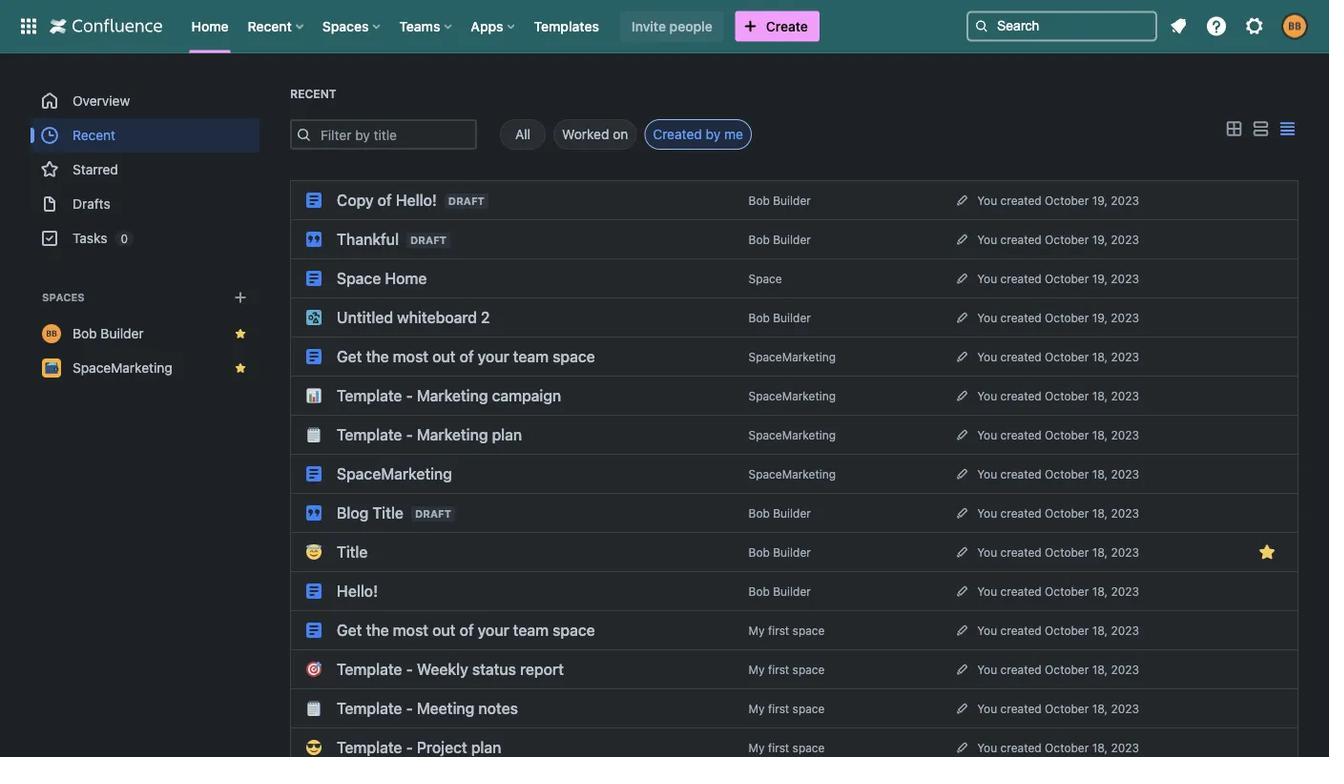 Task type: vqa. For each thing, say whether or not it's contained in the screenshot.
Space Home
yes



Task type: locate. For each thing, give the bounding box(es) containing it.
10 you from the top
[[978, 546, 998, 559]]

3 my first space link from the top
[[749, 703, 825, 716]]

:sunglasses: image
[[306, 741, 322, 756]]

most
[[393, 348, 429, 366], [393, 622, 429, 640]]

me
[[724, 126, 743, 142]]

3 page image from the top
[[306, 467, 322, 482]]

- for template - meeting notes
[[406, 700, 413, 718]]

2 18, from the top
[[1093, 389, 1108, 403]]

11 18, from the top
[[1093, 742, 1108, 755]]

templates link
[[528, 11, 605, 42]]

0 vertical spatial plan
[[492, 426, 522, 444]]

15 created from the top
[[1001, 742, 1042, 755]]

out for my first space
[[433, 622, 456, 640]]

created
[[653, 126, 702, 142]]

you created october 19, 2023
[[978, 194, 1140, 207], [978, 233, 1140, 246], [978, 272, 1140, 285], [978, 311, 1140, 325]]

settings icon image
[[1244, 15, 1267, 38]]

18,
[[1093, 350, 1108, 364], [1093, 389, 1108, 403], [1093, 429, 1108, 442], [1093, 468, 1108, 481], [1093, 507, 1108, 520], [1093, 546, 1108, 559], [1093, 585, 1108, 599], [1093, 624, 1108, 638], [1093, 663, 1108, 677], [1093, 703, 1108, 716], [1093, 742, 1108, 755]]

spacemarketing link
[[749, 351, 836, 364], [31, 351, 260, 386], [749, 390, 836, 403], [749, 429, 836, 442], [749, 468, 836, 481]]

space for template - weekly status report
[[793, 664, 825, 677]]

you created october 18, 2023 for get the most out of your team space's my first space link
[[978, 624, 1140, 638]]

my first space
[[749, 625, 825, 638], [749, 664, 825, 677], [749, 703, 825, 716], [749, 742, 825, 755]]

4 page image from the top
[[306, 623, 322, 639]]

page image up blog image
[[306, 193, 322, 208]]

1 vertical spatial team
[[513, 622, 549, 640]]

people
[[670, 18, 713, 34]]

notes
[[479, 700, 518, 718]]

0 vertical spatial get the most out of your team space
[[337, 348, 595, 366]]

0 vertical spatial unstar this space image
[[233, 326, 248, 342]]

4 you created october 18, 2023 from the top
[[978, 468, 1140, 481]]

4 created from the top
[[1001, 311, 1042, 325]]

help icon image
[[1206, 15, 1229, 38]]

weekly
[[417, 661, 469, 679]]

1 page image from the top
[[306, 271, 322, 286]]

:notepad_spiral: image
[[306, 428, 322, 443], [306, 702, 322, 717]]

out up 'template - marketing campaign'
[[433, 348, 456, 366]]

template up template - project plan
[[337, 700, 402, 718]]

home up untitled whiteboard 2 in the top of the page
[[385, 270, 427, 288]]

2 my first space link from the top
[[749, 664, 825, 677]]

most for my first space
[[393, 622, 429, 640]]

team for spacemarketing
[[513, 348, 549, 366]]

spacemarketing for template - marketing plan
[[749, 429, 836, 442]]

3 you created october 18, 2023 from the top
[[978, 429, 1140, 442]]

teams
[[399, 18, 440, 34]]

1 vertical spatial your
[[478, 622, 509, 640]]

you
[[978, 194, 998, 207], [978, 233, 998, 246], [978, 272, 998, 285], [978, 311, 998, 325], [978, 350, 998, 364], [978, 389, 998, 403], [978, 429, 998, 442], [978, 468, 998, 481], [978, 507, 998, 520], [978, 546, 998, 559], [978, 585, 998, 599], [978, 624, 998, 638], [978, 663, 998, 677], [978, 703, 998, 716], [978, 742, 998, 755]]

1 vertical spatial :notepad_spiral: image
[[306, 702, 322, 717]]

12 2023 from the top
[[1112, 624, 1140, 638]]

10 you created october 18, 2023 from the top
[[978, 703, 1140, 716]]

5 18, from the top
[[1093, 507, 1108, 520]]

0 vertical spatial spaces
[[322, 18, 369, 34]]

0 vertical spatial :notepad_spiral: image
[[306, 428, 322, 443]]

plan for template - marketing plan
[[492, 426, 522, 444]]

your
[[478, 348, 509, 366], [478, 622, 509, 640]]

8 18, from the top
[[1093, 624, 1108, 638]]

15 2023 from the top
[[1112, 742, 1140, 755]]

your down 2
[[478, 348, 509, 366]]

of up 'template - marketing campaign'
[[460, 348, 474, 366]]

2 get the most out of your team space from the top
[[337, 622, 595, 640]]

get the most out of your team space
[[337, 348, 595, 366], [337, 622, 595, 640]]

10 october from the top
[[1045, 546, 1089, 559]]

3 - from the top
[[406, 661, 413, 679]]

you created october 18, 2023 for my first space link corresponding to template - project plan
[[978, 742, 1140, 755]]

1 vertical spatial title
[[337, 544, 368, 562]]

1 you from the top
[[978, 194, 998, 207]]

bob builder link
[[749, 194, 811, 207], [749, 233, 811, 247], [749, 311, 811, 325], [31, 317, 260, 351], [749, 507, 811, 520], [749, 546, 811, 560], [749, 585, 811, 599]]

14 created from the top
[[1001, 703, 1042, 716]]

apps button
[[465, 11, 523, 42]]

9 18, from the top
[[1093, 663, 1108, 677]]

1 horizontal spatial space
[[749, 272, 782, 286]]

1 vertical spatial page image
[[306, 584, 322, 599]]

create a space image
[[229, 286, 252, 309]]

campaign
[[492, 387, 562, 405]]

2 template from the top
[[337, 426, 402, 444]]

of for my first space
[[460, 622, 474, 640]]

2 vertical spatial draft
[[415, 508, 451, 521]]

your up status
[[478, 622, 509, 640]]

plan down campaign
[[492, 426, 522, 444]]

- for template - marketing campaign
[[406, 387, 413, 405]]

you created october 18, 2023 for spacemarketing link corresponding to spacemarketing
[[978, 468, 1140, 481]]

8 2023 from the top
[[1112, 468, 1140, 481]]

space
[[337, 270, 381, 288], [749, 272, 782, 286]]

plan
[[492, 426, 522, 444], [471, 739, 502, 757]]

18, for spacemarketing link corresponding to spacemarketing
[[1093, 468, 1108, 481]]

you created october 18, 2023
[[978, 350, 1140, 364], [978, 389, 1140, 403], [978, 429, 1140, 442], [978, 468, 1140, 481], [978, 507, 1140, 520], [978, 546, 1140, 559], [978, 585, 1140, 599], [978, 624, 1140, 638], [978, 663, 1140, 677], [978, 703, 1140, 716], [978, 742, 1140, 755]]

2
[[481, 309, 490, 327]]

cards image
[[1223, 118, 1246, 141]]

unstar image
[[1256, 541, 1279, 564]]

builder
[[773, 194, 811, 207], [773, 233, 811, 247], [773, 311, 811, 325], [101, 326, 144, 342], [773, 507, 811, 520], [773, 546, 811, 560], [773, 585, 811, 599]]

draft
[[448, 195, 485, 208], [411, 234, 447, 247], [415, 508, 451, 521]]

1 vertical spatial out
[[433, 622, 456, 640]]

5 - from the top
[[406, 739, 413, 757]]

get for my first space
[[337, 622, 362, 640]]

space for the space link
[[749, 272, 782, 286]]

template right :dart: icon
[[337, 661, 402, 679]]

0 vertical spatial most
[[393, 348, 429, 366]]

first
[[768, 625, 790, 638], [768, 664, 790, 677], [768, 703, 790, 716], [768, 742, 790, 755]]

of
[[378, 191, 392, 210], [460, 348, 474, 366], [460, 622, 474, 640]]

1 vertical spatial spaces
[[42, 292, 85, 304]]

recent right the home link
[[248, 18, 292, 34]]

of right the copy
[[378, 191, 392, 210]]

recent up starred
[[73, 127, 116, 143]]

2023
[[1111, 194, 1140, 207], [1111, 233, 1140, 246], [1111, 272, 1140, 285], [1111, 311, 1140, 325], [1112, 350, 1140, 364], [1112, 389, 1140, 403], [1112, 429, 1140, 442], [1112, 468, 1140, 481], [1112, 507, 1140, 520], [1112, 546, 1140, 559], [1112, 585, 1140, 599], [1112, 624, 1140, 638], [1112, 663, 1140, 677], [1112, 703, 1140, 716], [1112, 742, 1140, 755]]

worked on
[[562, 126, 628, 142]]

4 first from the top
[[768, 742, 790, 755]]

1 get the most out of your team space from the top
[[337, 348, 595, 366]]

page image up :dart: image
[[306, 584, 322, 599]]

6 18, from the top
[[1093, 546, 1108, 559]]

draft for blog title
[[415, 508, 451, 521]]

2 page image from the top
[[306, 349, 322, 365]]

1 october from the top
[[1045, 194, 1089, 207]]

19,
[[1093, 194, 1108, 207], [1093, 233, 1108, 246], [1093, 272, 1108, 285], [1093, 311, 1108, 325]]

banner
[[0, 0, 1330, 53]]

team up report
[[513, 622, 549, 640]]

october
[[1045, 194, 1089, 207], [1045, 233, 1089, 246], [1045, 272, 1089, 285], [1045, 311, 1089, 325], [1045, 350, 1089, 364], [1045, 389, 1089, 403], [1045, 429, 1089, 442], [1045, 468, 1089, 481], [1045, 507, 1089, 520], [1045, 546, 1089, 559], [1045, 585, 1089, 599], [1045, 624, 1089, 638], [1045, 663, 1089, 677], [1045, 703, 1089, 716], [1045, 742, 1089, 755]]

2 2023 from the top
[[1111, 233, 1140, 246]]

get the most out of your team space for my first space
[[337, 622, 595, 640]]

2 team from the top
[[513, 622, 549, 640]]

1 vertical spatial :notepad_spiral: image
[[306, 702, 322, 717]]

unstar this space image
[[233, 326, 248, 342], [233, 361, 248, 376]]

out up weekly
[[433, 622, 456, 640]]

:sunglasses: image
[[306, 741, 322, 756]]

template for template - meeting notes
[[337, 700, 402, 718]]

1 horizontal spatial spaces
[[322, 18, 369, 34]]

marketing
[[417, 387, 488, 405], [417, 426, 488, 444]]

:dart: image
[[306, 662, 322, 678]]

4 18, from the top
[[1093, 468, 1108, 481]]

1 vertical spatial plan
[[471, 739, 502, 757]]

1 :notepad_spiral: image from the top
[[306, 428, 322, 443]]

Search field
[[967, 11, 1158, 42]]

:notepad_spiral: image up blog icon
[[306, 428, 322, 443]]

1 template from the top
[[337, 387, 402, 405]]

hello! down blog
[[337, 583, 378, 601]]

spaces down tasks
[[42, 292, 85, 304]]

11 october from the top
[[1045, 585, 1089, 599]]

page image up blog icon
[[306, 467, 322, 482]]

0 vertical spatial out
[[433, 348, 456, 366]]

2 page image from the top
[[306, 584, 322, 599]]

template - marketing plan
[[337, 426, 522, 444]]

tasks
[[73, 231, 107, 246]]

untitled
[[337, 309, 393, 327]]

overview
[[73, 93, 130, 109]]

my first space for get the most out of your team space
[[749, 625, 825, 638]]

page image
[[306, 193, 322, 208], [306, 584, 322, 599]]

spacemarketing
[[749, 351, 836, 364], [73, 360, 173, 376], [749, 390, 836, 403], [749, 429, 836, 442], [337, 465, 452, 483], [749, 468, 836, 481]]

page image up whiteboard 'image' at the left top
[[306, 271, 322, 286]]

template up template - marketing plan
[[337, 387, 402, 405]]

1 vertical spatial get
[[337, 622, 362, 640]]

0 horizontal spatial title
[[337, 544, 368, 562]]

10 created from the top
[[1001, 546, 1042, 559]]

the down untitled
[[366, 348, 389, 366]]

home left recent dropdown button
[[191, 18, 229, 34]]

1 the from the top
[[366, 348, 389, 366]]

status
[[472, 661, 517, 679]]

page image
[[306, 271, 322, 286], [306, 349, 322, 365], [306, 467, 322, 482], [306, 623, 322, 639]]

list image
[[1250, 118, 1272, 141]]

tab list
[[477, 119, 752, 150]]

tab list containing all
[[477, 119, 752, 150]]

1 my first space link from the top
[[749, 625, 825, 638]]

1 horizontal spatial title
[[373, 504, 404, 523]]

4 - from the top
[[406, 700, 413, 718]]

8 you created october 18, 2023 from the top
[[978, 624, 1140, 638]]

spaces button
[[317, 11, 388, 42]]

- left meeting
[[406, 700, 413, 718]]

of for spacemarketing
[[460, 348, 474, 366]]

confluence image
[[50, 15, 163, 38], [50, 15, 163, 38]]

2 my from the top
[[749, 664, 765, 677]]

- left weekly
[[406, 661, 413, 679]]

1 vertical spatial of
[[460, 348, 474, 366]]

:innocent: image
[[306, 545, 322, 560], [306, 545, 322, 560]]

the up template - weekly status report
[[366, 622, 389, 640]]

- up template - marketing plan
[[406, 387, 413, 405]]

banner containing home
[[0, 0, 1330, 53]]

18, for my first space link related to template - meeting notes
[[1093, 703, 1108, 716]]

-
[[406, 387, 413, 405], [406, 426, 413, 444], [406, 661, 413, 679], [406, 700, 413, 718], [406, 739, 413, 757]]

most down untitled whiteboard 2 in the top of the page
[[393, 348, 429, 366]]

spacemarketing link for get the most out of your team space
[[749, 351, 836, 364]]

out
[[433, 348, 456, 366], [433, 622, 456, 640]]

3 first from the top
[[768, 703, 790, 716]]

thankful
[[337, 231, 399, 249]]

2 :notepad_spiral: image from the top
[[306, 702, 322, 717]]

of up template - weekly status report
[[460, 622, 474, 640]]

by
[[706, 126, 721, 142]]

get the most out of your team space up template - weekly status report
[[337, 622, 595, 640]]

most up weekly
[[393, 622, 429, 640]]

1 vertical spatial unstar this space image
[[233, 361, 248, 376]]

marketing down 'template - marketing campaign'
[[417, 426, 488, 444]]

1 18, from the top
[[1093, 350, 1108, 364]]

0 horizontal spatial hello!
[[337, 583, 378, 601]]

home
[[191, 18, 229, 34], [385, 270, 427, 288]]

title right blog
[[373, 504, 404, 523]]

template - project plan
[[337, 739, 502, 757]]

template
[[337, 387, 402, 405], [337, 426, 402, 444], [337, 661, 402, 679], [337, 700, 402, 718], [337, 739, 402, 757]]

1 get from the top
[[337, 348, 362, 366]]

spacemarketing for spacemarketing
[[749, 468, 836, 481]]

Filter by title field
[[315, 121, 475, 148]]

team up campaign
[[513, 348, 549, 366]]

page image up :dart: icon
[[306, 623, 322, 639]]

2 get from the top
[[337, 622, 362, 640]]

my first space for template - project plan
[[749, 742, 825, 755]]

18, for my first space link corresponding to template - weekly status report
[[1093, 663, 1108, 677]]

unstar this space image for spacemarketing
[[233, 361, 248, 376]]

my
[[749, 625, 765, 638], [749, 664, 765, 677], [749, 703, 765, 716], [749, 742, 765, 755]]

2 your from the top
[[478, 622, 509, 640]]

recent button
[[242, 11, 311, 42]]

:notepad_spiral: image up blog icon
[[306, 428, 322, 443]]

4 october from the top
[[1045, 311, 1089, 325]]

1 marketing from the top
[[417, 387, 488, 405]]

template up the blog title
[[337, 426, 402, 444]]

0 vertical spatial draft
[[448, 195, 485, 208]]

10 18, from the top
[[1093, 703, 1108, 716]]

title
[[373, 504, 404, 523], [337, 544, 368, 562]]

whiteboard
[[397, 309, 477, 327]]

1 :notepad_spiral: image from the top
[[306, 428, 322, 443]]

spacemarketing link for template - marketing plan
[[749, 429, 836, 442]]

home inside global element
[[191, 18, 229, 34]]

:bar_chart: image
[[306, 389, 322, 404], [306, 389, 322, 404]]

7 you created october 18, 2023 from the top
[[978, 585, 1140, 599]]

2 - from the top
[[406, 426, 413, 444]]

team
[[513, 348, 549, 366], [513, 622, 549, 640]]

9 you created october 18, 2023 from the top
[[978, 663, 1140, 677]]

1 team from the top
[[513, 348, 549, 366]]

5 created from the top
[[1001, 350, 1042, 364]]

templates
[[534, 18, 599, 34]]

first for get the most out of your team space
[[768, 625, 790, 638]]

global element
[[11, 0, 963, 53]]

0 vertical spatial marketing
[[417, 387, 488, 405]]

space
[[553, 348, 595, 366], [553, 622, 595, 640], [793, 625, 825, 638], [793, 664, 825, 677], [793, 703, 825, 716], [793, 742, 825, 755]]

bob
[[749, 194, 770, 207], [749, 233, 770, 247], [749, 311, 770, 325], [73, 326, 97, 342], [749, 507, 770, 520], [749, 546, 770, 560], [749, 585, 770, 599]]

0 vertical spatial get
[[337, 348, 362, 366]]

1 vertical spatial home
[[385, 270, 427, 288]]

0 horizontal spatial home
[[191, 18, 229, 34]]

2 marketing from the top
[[417, 426, 488, 444]]

draft right the blog title
[[415, 508, 451, 521]]

:notepad_spiral: image
[[306, 428, 322, 443], [306, 702, 322, 717]]

8 october from the top
[[1045, 468, 1089, 481]]

my for template - weekly status report
[[749, 664, 765, 677]]

2 out from the top
[[433, 622, 456, 640]]

created by me
[[653, 126, 743, 142]]

title down blog
[[337, 544, 368, 562]]

apps
[[471, 18, 504, 34]]

0 vertical spatial page image
[[306, 193, 322, 208]]

worked
[[562, 126, 609, 142]]

13 october from the top
[[1045, 663, 1089, 677]]

get
[[337, 348, 362, 366], [337, 622, 362, 640]]

3 18, from the top
[[1093, 429, 1108, 442]]

2 vertical spatial of
[[460, 622, 474, 640]]

hello! right the copy
[[396, 191, 437, 210]]

get the most out of your team space up 'template - marketing campaign'
[[337, 348, 595, 366]]

plan down notes on the left bottom of page
[[471, 739, 502, 757]]

first for template - weekly status report
[[768, 664, 790, 677]]

4 my first space link from the top
[[749, 742, 825, 755]]

my first space for template - weekly status report
[[749, 664, 825, 677]]

2 most from the top
[[393, 622, 429, 640]]

7 created from the top
[[1001, 429, 1042, 442]]

11 2023 from the top
[[1112, 585, 1140, 599]]

:notepad_spiral: image down :dart: image
[[306, 702, 322, 717]]

you created october 18, 2023 for spacemarketing link related to template - marketing plan
[[978, 429, 1140, 442]]

template - weekly status report
[[337, 661, 564, 679]]

my first space link for template - project plan
[[749, 742, 825, 755]]

recent down recent dropdown button
[[290, 87, 337, 101]]

on
[[613, 126, 628, 142]]

the
[[366, 348, 389, 366], [366, 622, 389, 640]]

1 vertical spatial the
[[366, 622, 389, 640]]

copy of hello!
[[337, 191, 437, 210]]

0 vertical spatial :notepad_spiral: image
[[306, 428, 322, 443]]

all button
[[500, 119, 546, 150]]

marketing for campaign
[[417, 387, 488, 405]]

- left project
[[406, 739, 413, 757]]

3 created from the top
[[1001, 272, 1042, 285]]

hello!
[[396, 191, 437, 210], [337, 583, 378, 601]]

1 my from the top
[[749, 625, 765, 638]]

spaces right recent dropdown button
[[322, 18, 369, 34]]

14 you from the top
[[978, 703, 998, 716]]

draft down the 'copy of hello!'
[[411, 234, 447, 247]]

marketing up template - marketing plan
[[417, 387, 488, 405]]

2 vertical spatial recent
[[73, 127, 116, 143]]

most for spacemarketing
[[393, 348, 429, 366]]

my first space link
[[749, 625, 825, 638], [749, 664, 825, 677], [749, 703, 825, 716], [749, 742, 825, 755]]

0 vertical spatial recent
[[248, 18, 292, 34]]

:notepad_spiral: image down :dart: image
[[306, 702, 322, 717]]

0 vertical spatial home
[[191, 18, 229, 34]]

0 vertical spatial the
[[366, 348, 389, 366]]

space for space home
[[337, 270, 381, 288]]

recent
[[248, 18, 292, 34], [290, 87, 337, 101], [73, 127, 116, 143]]

template right :sunglasses: image
[[337, 739, 402, 757]]

1 unstar this space image from the top
[[233, 326, 248, 342]]

bob builder
[[749, 194, 811, 207], [749, 233, 811, 247], [749, 311, 811, 325], [73, 326, 144, 342], [749, 507, 811, 520], [749, 546, 811, 560], [749, 585, 811, 599]]

recent inside "link"
[[73, 127, 116, 143]]

6 october from the top
[[1045, 389, 1089, 403]]

draft right the 'copy of hello!'
[[448, 195, 485, 208]]

2 you created october 19, 2023 from the top
[[978, 233, 1140, 246]]

1 vertical spatial most
[[393, 622, 429, 640]]

1 my first space from the top
[[749, 625, 825, 638]]

0 horizontal spatial space
[[337, 270, 381, 288]]

- down 'template - marketing campaign'
[[406, 426, 413, 444]]

spaces
[[322, 18, 369, 34], [42, 292, 85, 304]]

template for template - weekly status report
[[337, 661, 402, 679]]

created
[[1001, 194, 1042, 207], [1001, 233, 1042, 246], [1001, 272, 1042, 285], [1001, 311, 1042, 325], [1001, 350, 1042, 364], [1001, 389, 1042, 403], [1001, 429, 1042, 442], [1001, 468, 1042, 481], [1001, 507, 1042, 520], [1001, 546, 1042, 559], [1001, 585, 1042, 599], [1001, 624, 1042, 638], [1001, 663, 1042, 677], [1001, 703, 1042, 716], [1001, 742, 1042, 755]]

0 vertical spatial hello!
[[396, 191, 437, 210]]

spacemarketing for template - marketing campaign
[[749, 390, 836, 403]]

1 vertical spatial marketing
[[417, 426, 488, 444]]

1 vertical spatial get the most out of your team space
[[337, 622, 595, 640]]

report
[[520, 661, 564, 679]]

group
[[31, 84, 260, 256]]

1 vertical spatial draft
[[411, 234, 447, 247]]

page image down whiteboard 'image' at the left top
[[306, 349, 322, 365]]

0 vertical spatial your
[[478, 348, 509, 366]]

0 vertical spatial team
[[513, 348, 549, 366]]



Task type: describe. For each thing, give the bounding box(es) containing it.
12 october from the top
[[1045, 624, 1089, 638]]

:dart: image
[[306, 662, 322, 678]]

- for template - project plan
[[406, 739, 413, 757]]

worked on button
[[554, 119, 637, 150]]

1 created from the top
[[1001, 194, 1042, 207]]

14 october from the top
[[1045, 703, 1089, 716]]

2 created from the top
[[1001, 233, 1042, 246]]

my first space link for template - weekly status report
[[749, 664, 825, 677]]

0 vertical spatial title
[[373, 504, 404, 523]]

9 october from the top
[[1045, 507, 1089, 520]]

3 you created october 19, 2023 from the top
[[978, 272, 1140, 285]]

1 19, from the top
[[1093, 194, 1108, 207]]

template - meeting notes
[[337, 700, 518, 718]]

drafts link
[[31, 187, 260, 221]]

you created october 18, 2023 for my first space link corresponding to template - weekly status report
[[978, 663, 1140, 677]]

notification icon image
[[1167, 15, 1190, 38]]

1 horizontal spatial hello!
[[396, 191, 437, 210]]

1 vertical spatial recent
[[290, 87, 337, 101]]

first for template - meeting notes
[[768, 703, 790, 716]]

your for my first space
[[478, 622, 509, 640]]

11 you from the top
[[978, 585, 998, 599]]

spacemarketing link for spacemarketing
[[749, 468, 836, 481]]

template for template - project plan
[[337, 739, 402, 757]]

space link
[[749, 272, 782, 286]]

space home
[[337, 270, 427, 288]]

unstar this space image for bob builder
[[233, 326, 248, 342]]

- for template - weekly status report
[[406, 661, 413, 679]]

- for template - marketing plan
[[406, 426, 413, 444]]

7 18, from the top
[[1093, 585, 1108, 599]]

5 october from the top
[[1045, 350, 1089, 364]]

recent inside dropdown button
[[248, 18, 292, 34]]

copy
[[337, 191, 374, 210]]

draft for thankful
[[411, 234, 447, 247]]

whiteboard image
[[306, 310, 322, 326]]

2 you from the top
[[978, 233, 998, 246]]

you created october 18, 2023 for get the most out of your team space spacemarketing link
[[978, 350, 1140, 364]]

template for template - marketing campaign
[[337, 387, 402, 405]]

my first space link for template - meeting notes
[[749, 703, 825, 716]]

starred
[[73, 162, 118, 178]]

out for spacemarketing
[[433, 348, 456, 366]]

3 you from the top
[[978, 272, 998, 285]]

my for template - meeting notes
[[749, 703, 765, 716]]

page image for get the most out of your team space's my first space link
[[306, 623, 322, 639]]

page image for the space link
[[306, 271, 322, 286]]

3 october from the top
[[1045, 272, 1089, 285]]

drafts
[[73, 196, 110, 212]]

all
[[515, 126, 531, 142]]

page image for you created october 19, 2023
[[306, 193, 322, 208]]

11 created from the top
[[1001, 585, 1042, 599]]

meeting
[[417, 700, 475, 718]]

6 created from the top
[[1001, 389, 1042, 403]]

1 you created october 19, 2023 from the top
[[978, 194, 1140, 207]]

you created october 18, 2023 for spacemarketing link for template - marketing campaign
[[978, 389, 1140, 403]]

1 horizontal spatial home
[[385, 270, 427, 288]]

project
[[417, 739, 468, 757]]

my first space for template - meeting notes
[[749, 703, 825, 716]]

13 2023 from the top
[[1112, 663, 1140, 677]]

compact list image
[[1276, 118, 1299, 141]]

home link
[[186, 11, 234, 42]]

14 2023 from the top
[[1112, 703, 1140, 716]]

spacemarketing link for template - marketing campaign
[[749, 390, 836, 403]]

appswitcher icon image
[[17, 15, 40, 38]]

3 19, from the top
[[1093, 272, 1108, 285]]

page image for spacemarketing link corresponding to spacemarketing
[[306, 467, 322, 482]]

5 you created october 18, 2023 from the top
[[978, 507, 1140, 520]]

blog image
[[306, 506, 322, 521]]

page image for get the most out of your team space spacemarketing link
[[306, 349, 322, 365]]

0
[[121, 232, 128, 245]]

get for spacemarketing
[[337, 348, 362, 366]]

7 2023 from the top
[[1112, 429, 1140, 442]]

0 vertical spatial of
[[378, 191, 392, 210]]

space for template - project plan
[[793, 742, 825, 755]]

get the most out of your team space for spacemarketing
[[337, 348, 595, 366]]

first for template - project plan
[[768, 742, 790, 755]]

2 :notepad_spiral: image from the top
[[306, 702, 322, 717]]

2 october from the top
[[1045, 233, 1089, 246]]

blog
[[337, 504, 369, 523]]

marketing for plan
[[417, 426, 488, 444]]

18, for spacemarketing link for template - marketing campaign
[[1093, 389, 1108, 403]]

3 2023 from the top
[[1111, 272, 1140, 285]]

13 you from the top
[[978, 663, 998, 677]]

template - marketing campaign
[[337, 387, 562, 405]]

overview link
[[31, 84, 260, 118]]

recent link
[[31, 118, 260, 153]]

space for get the most out of your team space
[[793, 625, 825, 638]]

1 2023 from the top
[[1111, 194, 1140, 207]]

the for spacemarketing
[[366, 348, 389, 366]]

create
[[766, 18, 808, 34]]

template for template - marketing plan
[[337, 426, 402, 444]]

group containing overview
[[31, 84, 260, 256]]

create button
[[736, 11, 820, 42]]

you created october 18, 2023 for my first space link related to template - meeting notes
[[978, 703, 1140, 716]]

starred link
[[31, 153, 260, 187]]

15 october from the top
[[1045, 742, 1089, 755]]

18, for get the most out of your team space spacemarketing link
[[1093, 350, 1108, 364]]

18, for spacemarketing link related to template - marketing plan
[[1093, 429, 1108, 442]]

4 you created october 19, 2023 from the top
[[978, 311, 1140, 325]]

invite people
[[632, 18, 713, 34]]

6 you created october 18, 2023 from the top
[[978, 546, 1140, 559]]

space for template - meeting notes
[[793, 703, 825, 716]]

untitled whiteboard 2
[[337, 309, 490, 327]]

invite
[[632, 18, 666, 34]]

15 you from the top
[[978, 742, 998, 755]]

teams button
[[394, 11, 460, 42]]

invite people button
[[620, 11, 724, 42]]

page image for you created october 18, 2023
[[306, 584, 322, 599]]

8 created from the top
[[1001, 468, 1042, 481]]

blog title
[[337, 504, 404, 523]]

0 horizontal spatial spaces
[[42, 292, 85, 304]]

18, for get the most out of your team space's my first space link
[[1093, 624, 1108, 638]]

9 2023 from the top
[[1112, 507, 1140, 520]]

7 october from the top
[[1045, 429, 1089, 442]]

5 2023 from the top
[[1112, 350, 1140, 364]]

8 you from the top
[[978, 468, 998, 481]]

4 2023 from the top
[[1111, 311, 1140, 325]]

plan for template - project plan
[[471, 739, 502, 757]]

the for my first space
[[366, 622, 389, 640]]

my for get the most out of your team space
[[749, 625, 765, 638]]

10 2023 from the top
[[1112, 546, 1140, 559]]

2 19, from the top
[[1093, 233, 1108, 246]]

4 19, from the top
[[1093, 311, 1108, 325]]

your for spacemarketing
[[478, 348, 509, 366]]

5 you from the top
[[978, 350, 998, 364]]

6 2023 from the top
[[1112, 389, 1140, 403]]

1 vertical spatial hello!
[[337, 583, 378, 601]]

12 you from the top
[[978, 624, 998, 638]]

7 you from the top
[[978, 429, 998, 442]]

12 created from the top
[[1001, 624, 1042, 638]]

blog image
[[306, 232, 322, 247]]

6 you from the top
[[978, 389, 998, 403]]

created by me button
[[645, 119, 752, 150]]

team for my first space
[[513, 622, 549, 640]]

13 created from the top
[[1001, 663, 1042, 677]]

spaces inside spaces popup button
[[322, 18, 369, 34]]

spacemarketing for get the most out of your team space
[[749, 351, 836, 364]]

draft for copy of hello!
[[448, 195, 485, 208]]

9 you from the top
[[978, 507, 998, 520]]

my first space link for get the most out of your team space
[[749, 625, 825, 638]]

9 created from the top
[[1001, 507, 1042, 520]]

search image
[[975, 19, 990, 34]]

4 you from the top
[[978, 311, 998, 325]]

my for template - project plan
[[749, 742, 765, 755]]

18, for my first space link corresponding to template - project plan
[[1093, 742, 1108, 755]]



